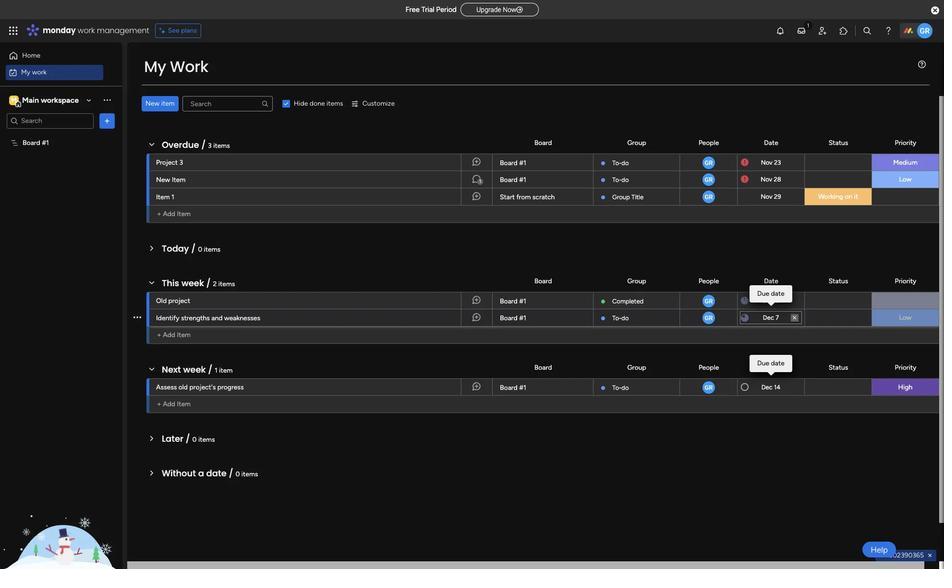 Task type: describe. For each thing, give the bounding box(es) containing it.
help
[[871, 545, 888, 554]]

invite members image
[[818, 26, 827, 36]]

6
[[776, 297, 779, 304]]

now
[[503, 6, 516, 13]]

#1 for 4th board #1 link from the top of the page
[[519, 314, 526, 322]]

23
[[774, 159, 781, 166]]

/ right a on the bottom left
[[229, 467, 233, 479]]

items inside without a date / 0 items
[[241, 470, 258, 478]]

start
[[500, 193, 515, 201]]

free trial period
[[406, 5, 457, 14]]

1 button
[[461, 171, 492, 188]]

v2 overdue deadline image for nov 28
[[741, 175, 749, 184]]

old project
[[156, 297, 190, 305]]

14
[[774, 383, 781, 391]]

it
[[854, 193, 858, 201]]

29
[[774, 193, 781, 200]]

id:
[[879, 551, 887, 559]]

workspace
[[41, 95, 79, 104]]

1 to-do from the top
[[612, 159, 629, 167]]

hide done items
[[294, 99, 343, 108]]

3 board #1 link from the top
[[498, 292, 587, 310]]

5 board #1 link from the top
[[498, 379, 587, 396]]

search everything image
[[862, 26, 872, 36]]

dec for dec 14
[[761, 383, 773, 391]]

identify strengths and weaknesses
[[156, 314, 260, 322]]

nov for nov 28
[[761, 176, 772, 183]]

and
[[211, 314, 223, 322]]

today
[[162, 243, 189, 255]]

workspace selection element
[[9, 94, 80, 107]]

start from scratch
[[500, 193, 555, 201]]

2 due from the top
[[757, 359, 769, 367]]

project 3
[[156, 158, 183, 167]]

item inside button
[[161, 99, 175, 108]]

this
[[162, 277, 179, 289]]

1 inside button
[[479, 179, 481, 184]]

1 + add item from the top
[[157, 210, 191, 218]]

item down project 3
[[172, 176, 186, 184]]

new item
[[146, 99, 175, 108]]

items inside 'this week / 2 items'
[[218, 280, 235, 288]]

2 to-do from the top
[[612, 176, 629, 183]]

overdue / 3 items
[[162, 139, 230, 151]]

working on it
[[818, 193, 858, 201]]

old
[[156, 297, 167, 305]]

3 do from the top
[[622, 315, 629, 322]]

date for overdue /
[[764, 139, 778, 147]]

board #1 for 1st board #1 link from the bottom
[[500, 384, 526, 392]]

monday
[[43, 25, 76, 36]]

strengths
[[181, 314, 210, 322]]

search image
[[261, 100, 269, 108]]

priority for this week /
[[895, 277, 916, 285]]

week for this
[[181, 277, 204, 289]]

2 + from the top
[[157, 331, 161, 339]]

later / 0 items
[[162, 433, 215, 445]]

1 due from the top
[[757, 290, 769, 298]]

2 vertical spatial greg robinson image
[[701, 190, 716, 204]]

nov 29
[[761, 193, 781, 200]]

0 horizontal spatial 1
[[171, 193, 174, 201]]

1 vertical spatial date
[[771, 359, 785, 367]]

new item
[[156, 176, 186, 184]]

my work
[[21, 68, 47, 76]]

monday work management
[[43, 25, 149, 36]]

weaknesses
[[224, 314, 260, 322]]

1 do from the top
[[622, 159, 629, 167]]

completed
[[612, 298, 644, 305]]

3 add from the top
[[163, 400, 175, 408]]

/ right overdue
[[201, 139, 206, 151]]

4 to- from the top
[[612, 384, 622, 391]]

priority for overdue /
[[895, 139, 916, 147]]

4 do from the top
[[622, 384, 629, 391]]

next
[[162, 364, 181, 376]]

3 greg robinson image from the top
[[701, 311, 716, 325]]

group for this week /
[[627, 277, 646, 285]]

people for this week /
[[699, 277, 719, 285]]

Search in workspace field
[[20, 115, 80, 126]]

project's
[[189, 383, 216, 391]]

see plans button
[[155, 24, 201, 38]]

remove image
[[926, 552, 934, 559]]

0 vertical spatial date
[[771, 290, 785, 298]]

id: 302390365
[[879, 551, 924, 559]]

m
[[11, 96, 17, 104]]

lottie animation element
[[0, 472, 122, 569]]

my work button
[[6, 65, 103, 80]]

board #1 for third board #1 link
[[500, 297, 526, 305]]

see
[[168, 26, 179, 35]]

identify
[[156, 314, 179, 322]]

project
[[168, 297, 190, 305]]

overdue
[[162, 139, 199, 151]]

date for this week /
[[764, 277, 778, 285]]

nov for nov 29
[[761, 193, 772, 200]]

workspace image
[[9, 95, 19, 105]]

group for next week /
[[627, 363, 646, 371]]

week for next
[[183, 364, 206, 376]]

dec 7
[[763, 314, 779, 321]]

new for new item
[[156, 176, 170, 184]]

priority for next week /
[[895, 363, 916, 371]]

customize button
[[347, 96, 399, 111]]

status for this week /
[[829, 277, 848, 285]]

7
[[776, 314, 779, 321]]

progress
[[217, 383, 244, 391]]

2 vertical spatial date
[[206, 467, 227, 479]]

item down the new item
[[156, 193, 170, 201]]

status for next week /
[[829, 363, 848, 371]]

this week / 2 items
[[162, 277, 235, 289]]

assess old project's progress
[[156, 383, 244, 391]]

assess
[[156, 383, 177, 391]]

notifications image
[[776, 26, 785, 36]]

2 to- from the top
[[612, 176, 622, 183]]

item down old
[[177, 400, 191, 408]]

dapulse rightstroke image
[[516, 6, 523, 13]]

free
[[406, 5, 420, 14]]

upgrade now link
[[461, 3, 539, 16]]

nov 23
[[761, 159, 781, 166]]

302390365
[[889, 551, 924, 559]]

work for monday
[[78, 25, 95, 36]]

4 board #1 link from the top
[[498, 309, 587, 327]]

start from scratch link
[[498, 188, 587, 206]]

board #1 for second board #1 link from the top
[[500, 176, 526, 184]]

main workspace
[[22, 95, 79, 104]]

later
[[162, 433, 183, 445]]

help button
[[863, 542, 896, 558]]

item down strengths
[[177, 331, 191, 339]]

project
[[156, 158, 178, 167]]



Task type: locate. For each thing, give the bounding box(es) containing it.
1 vertical spatial priority
[[895, 277, 916, 285]]

0 horizontal spatial options image
[[102, 116, 112, 126]]

items inside "today / 0 items"
[[204, 245, 220, 254]]

item up "today / 0 items"
[[177, 210, 191, 218]]

2 vertical spatial status
[[829, 363, 848, 371]]

dec
[[763, 297, 774, 304], [763, 314, 774, 321], [761, 383, 773, 391]]

0 horizontal spatial 3
[[179, 158, 183, 167]]

trial
[[421, 5, 434, 14]]

status for overdue /
[[829, 139, 848, 147]]

people for next week /
[[699, 363, 719, 371]]

3 to- from the top
[[612, 315, 622, 322]]

3 inside overdue / 3 items
[[208, 142, 212, 150]]

#1 for second board #1 link from the top
[[519, 176, 526, 184]]

home
[[22, 51, 40, 60]]

2 horizontal spatial 0
[[235, 470, 240, 478]]

board #1 for 1st board #1 link
[[500, 159, 526, 167]]

2 status from the top
[[829, 277, 848, 285]]

0 vertical spatial v2 overdue deadline image
[[741, 158, 749, 167]]

date right a on the bottom left
[[206, 467, 227, 479]]

0 inside "today / 0 items"
[[198, 245, 202, 254]]

1 vertical spatial 0
[[192, 436, 197, 444]]

1 horizontal spatial 1
[[215, 366, 217, 375]]

1 v2 overdue deadline image from the top
[[741, 158, 749, 167]]

date up 14
[[771, 359, 785, 367]]

0 vertical spatial nov
[[761, 159, 773, 166]]

new inside button
[[146, 99, 160, 108]]

v2 overdue deadline image for nov 23
[[741, 158, 749, 167]]

nov left 29
[[761, 193, 772, 200]]

due date
[[757, 290, 785, 298], [757, 359, 785, 367]]

week
[[181, 277, 204, 289], [183, 364, 206, 376]]

1 date from the top
[[764, 139, 778, 147]]

1 board #1 link from the top
[[498, 154, 587, 171]]

options image
[[102, 116, 112, 126], [133, 306, 141, 329]]

#1 for third board #1 link
[[519, 297, 526, 305]]

1 vertical spatial item
[[219, 366, 233, 375]]

1 vertical spatial due
[[757, 359, 769, 367]]

dec 6
[[763, 297, 779, 304]]

0 for later /
[[192, 436, 197, 444]]

1 vertical spatial low
[[899, 314, 912, 322]]

1 vertical spatial week
[[183, 364, 206, 376]]

date
[[771, 290, 785, 298], [771, 359, 785, 367], [206, 467, 227, 479]]

workspace options image
[[102, 95, 112, 105]]

0 right "today"
[[198, 245, 202, 254]]

3 date from the top
[[764, 363, 778, 371]]

inbox image
[[797, 26, 806, 36]]

my for my work
[[144, 56, 166, 77]]

dec 14
[[761, 383, 781, 391]]

priority
[[895, 139, 916, 147], [895, 277, 916, 285], [895, 363, 916, 371]]

0 horizontal spatial item
[[161, 99, 175, 108]]

+ add item down identify
[[157, 331, 191, 339]]

1 horizontal spatial my
[[144, 56, 166, 77]]

3 right overdue
[[208, 142, 212, 150]]

0 vertical spatial 0
[[198, 245, 202, 254]]

group title
[[612, 194, 643, 201]]

0
[[198, 245, 202, 254], [192, 436, 197, 444], [235, 470, 240, 478]]

2 vertical spatial dec
[[761, 383, 773, 391]]

+ down the item 1
[[157, 210, 161, 218]]

1 vertical spatial +
[[157, 331, 161, 339]]

dec left 7 on the bottom
[[763, 314, 774, 321]]

to-do
[[612, 159, 629, 167], [612, 176, 629, 183], [612, 315, 629, 322], [612, 384, 629, 391]]

date up 7 on the bottom
[[771, 290, 785, 298]]

0 vertical spatial 1
[[479, 179, 481, 184]]

new up the item 1
[[156, 176, 170, 184]]

0 vertical spatial 3
[[208, 142, 212, 150]]

3 + add item from the top
[[157, 400, 191, 408]]

date
[[764, 139, 778, 147], [764, 277, 778, 285], [764, 363, 778, 371]]

0 right later
[[192, 436, 197, 444]]

1 horizontal spatial options image
[[133, 306, 141, 329]]

None search field
[[182, 96, 273, 111]]

date up dec 14
[[764, 363, 778, 371]]

new item button
[[142, 96, 179, 111]]

1 vertical spatial people
[[699, 277, 719, 285]]

work down home
[[32, 68, 47, 76]]

4 greg robinson image from the top
[[701, 380, 716, 395]]

+ add item down assess
[[157, 400, 191, 408]]

add down the item 1
[[163, 210, 175, 218]]

0 vertical spatial work
[[78, 25, 95, 36]]

2 do from the top
[[622, 176, 629, 183]]

group for overdue /
[[627, 139, 646, 147]]

status
[[829, 139, 848, 147], [829, 277, 848, 285], [829, 363, 848, 371]]

board #1 inside list box
[[23, 139, 49, 147]]

0 vertical spatial greg robinson image
[[917, 23, 933, 38]]

on
[[845, 193, 852, 201]]

items inside later / 0 items
[[198, 436, 215, 444]]

option
[[0, 134, 122, 136]]

1 priority from the top
[[895, 139, 916, 147]]

item
[[172, 176, 186, 184], [156, 193, 170, 201], [177, 210, 191, 218], [177, 331, 191, 339], [177, 400, 191, 408]]

1 status from the top
[[829, 139, 848, 147]]

2 vertical spatial people
[[699, 363, 719, 371]]

nov left '28'
[[761, 176, 772, 183]]

board
[[23, 139, 40, 147], [534, 139, 552, 147], [500, 159, 518, 167], [500, 176, 518, 184], [534, 277, 552, 285], [500, 297, 518, 305], [500, 314, 518, 322], [534, 363, 552, 371], [500, 384, 518, 392]]

0 for today /
[[198, 245, 202, 254]]

0 vertical spatial low
[[899, 175, 912, 183]]

due date up dec 7
[[757, 290, 785, 298]]

1 horizontal spatial 3
[[208, 142, 212, 150]]

a
[[198, 467, 204, 479]]

board inside list box
[[23, 139, 40, 147]]

today / 0 items
[[162, 243, 220, 255]]

3
[[208, 142, 212, 150], [179, 158, 183, 167]]

date up dec 6
[[764, 277, 778, 285]]

1 low from the top
[[899, 175, 912, 183]]

0 inside later / 0 items
[[192, 436, 197, 444]]

2 v2 overdue deadline image from the top
[[741, 175, 749, 184]]

2
[[213, 280, 217, 288]]

2 add from the top
[[163, 331, 175, 339]]

do
[[622, 159, 629, 167], [622, 176, 629, 183], [622, 315, 629, 322], [622, 384, 629, 391]]

nov left 23 at the top
[[761, 159, 773, 166]]

0 vertical spatial dec
[[763, 297, 774, 304]]

my inside button
[[21, 68, 30, 76]]

upgrade
[[476, 6, 501, 13]]

due date up dec 14
[[757, 359, 785, 367]]

from
[[516, 193, 531, 201]]

1 + from the top
[[157, 210, 161, 218]]

board #1
[[23, 139, 49, 147], [500, 159, 526, 167], [500, 176, 526, 184], [500, 297, 526, 305], [500, 314, 526, 322], [500, 384, 526, 392]]

1 image
[[804, 20, 813, 30]]

people
[[699, 139, 719, 147], [699, 277, 719, 285], [699, 363, 719, 371]]

options image down workspace options icon at the top left of page
[[102, 116, 112, 126]]

2 people from the top
[[699, 277, 719, 285]]

work inside button
[[32, 68, 47, 76]]

greg robinson image
[[701, 172, 716, 187], [701, 294, 716, 308], [701, 311, 716, 325], [701, 380, 716, 395]]

title
[[631, 194, 643, 201]]

see plans
[[168, 26, 197, 35]]

management
[[97, 25, 149, 36]]

Filter dashboard by text search field
[[182, 96, 273, 111]]

dec for dec 7
[[763, 314, 774, 321]]

select product image
[[9, 26, 18, 36]]

2 vertical spatial 1
[[215, 366, 217, 375]]

2 due date from the top
[[757, 359, 785, 367]]

#1 for 1st board #1 link from the bottom
[[519, 384, 526, 392]]

/ right later
[[186, 433, 190, 445]]

my for my work
[[21, 68, 30, 76]]

my
[[144, 56, 166, 77], [21, 68, 30, 76]]

1 greg robinson image from the top
[[701, 172, 716, 187]]

1 add from the top
[[163, 210, 175, 218]]

item down my work
[[161, 99, 175, 108]]

3 status from the top
[[829, 363, 848, 371]]

working
[[818, 193, 843, 201]]

0 horizontal spatial 0
[[192, 436, 197, 444]]

customize
[[362, 99, 395, 108]]

2 vertical spatial + add item
[[157, 400, 191, 408]]

id: 302390365 element
[[875, 550, 936, 561]]

3 to-do from the top
[[612, 315, 629, 322]]

1 vertical spatial v2 overdue deadline image
[[741, 175, 749, 184]]

/ left 2
[[206, 277, 211, 289]]

work for my
[[32, 68, 47, 76]]

0 vertical spatial +
[[157, 210, 161, 218]]

week left 2
[[181, 277, 204, 289]]

board #1 for 4th board #1 link from the top of the page
[[500, 314, 526, 322]]

0 vertical spatial + add item
[[157, 210, 191, 218]]

1 vertical spatial nov
[[761, 176, 772, 183]]

+ down identify
[[157, 331, 161, 339]]

main
[[22, 95, 39, 104]]

/ right "today"
[[191, 243, 196, 255]]

0 vertical spatial people
[[699, 139, 719, 147]]

3 priority from the top
[[895, 363, 916, 371]]

due
[[757, 290, 769, 298], [757, 359, 769, 367]]

nov 28
[[761, 176, 781, 183]]

date for next week /
[[764, 363, 778, 371]]

2 horizontal spatial 1
[[479, 179, 481, 184]]

0 inside without a date / 0 items
[[235, 470, 240, 478]]

0 horizontal spatial work
[[32, 68, 47, 76]]

2 date from the top
[[764, 277, 778, 285]]

done
[[310, 99, 325, 108]]

1 to- from the top
[[612, 159, 622, 167]]

board #1 link
[[498, 154, 587, 171], [498, 171, 587, 188], [498, 292, 587, 310], [498, 309, 587, 327], [498, 379, 587, 396]]

1 people from the top
[[699, 139, 719, 147]]

2 vertical spatial nov
[[761, 193, 772, 200]]

plans
[[181, 26, 197, 35]]

#1 inside list box
[[42, 139, 49, 147]]

work
[[170, 56, 208, 77]]

week up assess old project's progress
[[183, 364, 206, 376]]

1 vertical spatial status
[[829, 277, 848, 285]]

home button
[[6, 48, 103, 63]]

+ add item down the item 1
[[157, 210, 191, 218]]

my down home
[[21, 68, 30, 76]]

v2 overdue deadline image left nov 23
[[741, 158, 749, 167]]

1 vertical spatial due date
[[757, 359, 785, 367]]

without a date / 0 items
[[162, 467, 258, 479]]

nov
[[761, 159, 773, 166], [761, 176, 772, 183], [761, 193, 772, 200]]

old
[[178, 383, 188, 391]]

my left work
[[144, 56, 166, 77]]

0 vertical spatial date
[[764, 139, 778, 147]]

without
[[162, 467, 196, 479]]

1 due date from the top
[[757, 290, 785, 298]]

menu image
[[918, 61, 926, 68]]

2 nov from the top
[[761, 176, 772, 183]]

new down my work
[[146, 99, 160, 108]]

add down assess
[[163, 400, 175, 408]]

work right monday
[[78, 25, 95, 36]]

dec for dec 6
[[763, 297, 774, 304]]

item inside next week / 1 item
[[219, 366, 233, 375]]

0 vertical spatial options image
[[102, 116, 112, 126]]

/ up project's
[[208, 364, 212, 376]]

period
[[436, 5, 457, 14]]

1 vertical spatial + add item
[[157, 331, 191, 339]]

due left 6
[[757, 290, 769, 298]]

1 horizontal spatial 0
[[198, 245, 202, 254]]

1 vertical spatial 3
[[179, 158, 183, 167]]

group
[[627, 139, 646, 147], [612, 194, 630, 201], [627, 277, 646, 285], [627, 363, 646, 371]]

v2 overdue deadline image
[[741, 158, 749, 167], [741, 175, 749, 184]]

2 board #1 link from the top
[[498, 171, 587, 188]]

board #1 list box
[[0, 133, 122, 280]]

0 right a on the bottom left
[[235, 470, 240, 478]]

0 vertical spatial add
[[163, 210, 175, 218]]

upgrade now
[[476, 6, 516, 13]]

1 vertical spatial 1
[[171, 193, 174, 201]]

3 + from the top
[[157, 400, 161, 408]]

1 horizontal spatial item
[[219, 366, 233, 375]]

+ down assess
[[157, 400, 161, 408]]

3 right project at the top
[[179, 158, 183, 167]]

greg robinson image
[[917, 23, 933, 38], [701, 156, 716, 170], [701, 190, 716, 204]]

people for overdue /
[[699, 139, 719, 147]]

0 vertical spatial due
[[757, 290, 769, 298]]

nov for nov 23
[[761, 159, 773, 166]]

2 vertical spatial add
[[163, 400, 175, 408]]

my work
[[144, 56, 208, 77]]

add down identify
[[163, 331, 175, 339]]

items inside overdue / 3 items
[[213, 142, 230, 150]]

+
[[157, 210, 161, 218], [157, 331, 161, 339], [157, 400, 161, 408]]

item 1
[[156, 193, 174, 201]]

3 people from the top
[[699, 363, 719, 371]]

new
[[146, 99, 160, 108], [156, 176, 170, 184]]

1 vertical spatial options image
[[133, 306, 141, 329]]

2 + add item from the top
[[157, 331, 191, 339]]

0 vertical spatial item
[[161, 99, 175, 108]]

1 vertical spatial dec
[[763, 314, 774, 321]]

1 horizontal spatial work
[[78, 25, 95, 36]]

1 nov from the top
[[761, 159, 773, 166]]

3 nov from the top
[[761, 193, 772, 200]]

1 vertical spatial work
[[32, 68, 47, 76]]

hide
[[294, 99, 308, 108]]

0 vertical spatial priority
[[895, 139, 916, 147]]

4 to-do from the top
[[612, 384, 629, 391]]

scratch
[[532, 193, 555, 201]]

2 vertical spatial date
[[764, 363, 778, 371]]

0 horizontal spatial my
[[21, 68, 30, 76]]

medium
[[893, 158, 918, 167]]

new for new item
[[146, 99, 160, 108]]

dec left 14
[[761, 383, 773, 391]]

v2 overdue deadline image left nov 28
[[741, 175, 749, 184]]

next week / 1 item
[[162, 364, 233, 376]]

work
[[78, 25, 95, 36], [32, 68, 47, 76]]

2 low from the top
[[899, 314, 912, 322]]

item up progress
[[219, 366, 233, 375]]

lottie animation image
[[0, 472, 122, 569]]

2 vertical spatial +
[[157, 400, 161, 408]]

1 inside next week / 1 item
[[215, 366, 217, 375]]

2 greg robinson image from the top
[[701, 294, 716, 308]]

0 vertical spatial week
[[181, 277, 204, 289]]

dec left 6
[[763, 297, 774, 304]]

high
[[898, 383, 913, 391]]

2 vertical spatial 0
[[235, 470, 240, 478]]

2 priority from the top
[[895, 277, 916, 285]]

1 vertical spatial date
[[764, 277, 778, 285]]

1 vertical spatial new
[[156, 176, 170, 184]]

2 vertical spatial priority
[[895, 363, 916, 371]]

0 vertical spatial due date
[[757, 290, 785, 298]]

1 vertical spatial greg robinson image
[[701, 156, 716, 170]]

date up nov 23
[[764, 139, 778, 147]]

28
[[774, 176, 781, 183]]

1 vertical spatial add
[[163, 331, 175, 339]]

#1 for 1st board #1 link
[[519, 159, 526, 167]]

dapulse close image
[[931, 6, 939, 15]]

options image left identify
[[133, 306, 141, 329]]

due up dec 14
[[757, 359, 769, 367]]

apps image
[[839, 26, 849, 36]]

0 vertical spatial status
[[829, 139, 848, 147]]

0 vertical spatial new
[[146, 99, 160, 108]]

help image
[[884, 26, 893, 36]]



Task type: vqa. For each thing, say whether or not it's contained in the screenshot.
left item
yes



